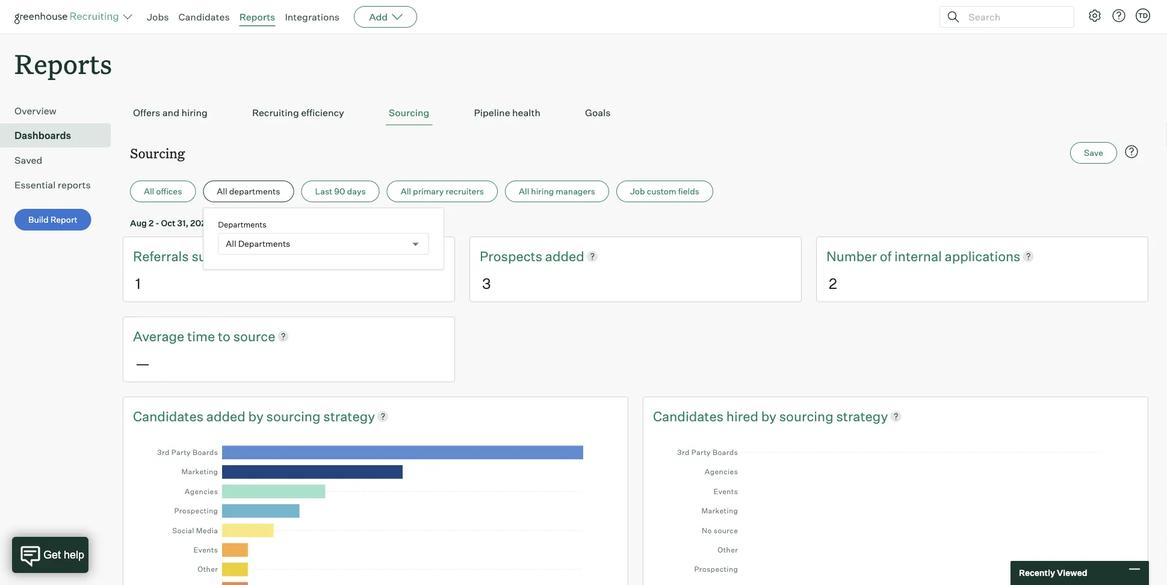 Task type: describe. For each thing, give the bounding box(es) containing it.
by for hired
[[762, 408, 777, 424]]

time link
[[187, 327, 218, 346]]

all for all primary recruiters
[[401, 186, 411, 197]]

essential reports
[[14, 179, 91, 191]]

1
[[135, 274, 141, 292]]

1 vertical spatial reports
[[14, 46, 112, 81]]

all primary recruiters
[[401, 186, 484, 197]]

integrations
[[285, 11, 340, 23]]

candidates for candidates
[[179, 11, 230, 23]]

job custom fields button
[[617, 181, 714, 202]]

recruiting efficiency
[[252, 107, 344, 119]]

by link for added
[[248, 407, 267, 426]]

dashboards link
[[14, 128, 106, 143]]

build report button
[[14, 209, 91, 231]]

build
[[28, 215, 49, 225]]

strategy link for candidates added by sourcing
[[324, 407, 375, 426]]

source
[[233, 328, 275, 344]]

number
[[827, 248, 877, 264]]

all departments button
[[203, 181, 294, 202]]

all hiring managers
[[519, 186, 596, 197]]

oct
[[161, 218, 176, 228]]

1 horizontal spatial to
[[255, 218, 263, 228]]

sourcing link for candidates added by sourcing
[[267, 407, 324, 426]]

candidates added by sourcing
[[133, 408, 324, 424]]

strategy link for candidates hired by sourcing
[[837, 407, 888, 426]]

0 horizontal spatial 2
[[149, 218, 154, 228]]

sourcing for candidates added by sourcing
[[267, 408, 321, 424]]

days
[[347, 186, 366, 197]]

pipeline health
[[474, 107, 541, 119]]

sourcing inside "button"
[[389, 107, 430, 119]]

strategy for candidates hired by sourcing
[[837, 408, 888, 424]]

candidates for candidates hired by sourcing
[[653, 408, 724, 424]]

all for all departments
[[217, 186, 227, 197]]

90
[[334, 186, 345, 197]]

by for added
[[248, 408, 264, 424]]

and
[[162, 107, 179, 119]]

internal link
[[895, 247, 945, 266]]

of link
[[880, 247, 895, 266]]

sourcing link for candidates hired by sourcing
[[780, 407, 837, 426]]

td button
[[1134, 6, 1153, 25]]

goals button
[[582, 101, 614, 125]]

all for all offices
[[144, 186, 154, 197]]

last 90 days button
[[301, 181, 380, 202]]

to link
[[218, 327, 233, 346]]

pipeline health button
[[471, 101, 544, 125]]

greenhouse recruiting image
[[14, 10, 123, 24]]

recently viewed
[[1020, 568, 1088, 578]]

internal
[[895, 248, 942, 264]]

applications
[[945, 248, 1021, 264]]

build report
[[28, 215, 78, 225]]

all offices
[[144, 186, 182, 197]]

primary
[[413, 186, 444, 197]]

offers
[[133, 107, 160, 119]]

jobs
[[147, 11, 169, 23]]

departments
[[229, 186, 280, 197]]

compared
[[213, 218, 253, 228]]

1 horizontal spatial added link
[[546, 247, 585, 266]]

hired
[[727, 408, 759, 424]]

job custom fields
[[630, 186, 700, 197]]

1 vertical spatial added link
[[206, 407, 248, 426]]

2 2023 from the left
[[324, 218, 345, 228]]

xychart image for candidates hired by sourcing
[[670, 437, 1122, 585]]

viewed
[[1057, 568, 1088, 578]]

report
[[50, 215, 78, 225]]

1 vertical spatial 2
[[829, 274, 838, 292]]

1 - from the left
[[155, 218, 159, 228]]

applications link
[[945, 247, 1021, 266]]

td
[[1139, 11, 1148, 20]]

aug 2 - oct 31, 2023 compared to may 4 - aug 1, 2023
[[130, 218, 345, 228]]

1 horizontal spatial hiring
[[531, 186, 554, 197]]

managers
[[556, 186, 596, 197]]

jobs link
[[147, 11, 169, 23]]

strategy for candidates added by sourcing
[[324, 408, 375, 424]]

source link
[[233, 327, 275, 346]]

all hiring managers button
[[505, 181, 609, 202]]

candidates hired by sourcing
[[653, 408, 837, 424]]

1,
[[316, 218, 322, 228]]

integrations link
[[285, 11, 340, 23]]

31,
[[177, 218, 189, 228]]

pipeline
[[474, 107, 510, 119]]

save
[[1085, 148, 1104, 158]]

sourcing for candidates hired by sourcing
[[780, 408, 834, 424]]

add
[[369, 11, 388, 23]]

number of internal
[[827, 248, 945, 264]]

recently
[[1020, 568, 1056, 578]]

time
[[187, 328, 215, 344]]

job
[[630, 186, 645, 197]]



Task type: locate. For each thing, give the bounding box(es) containing it.
xychart image for candidates added by sourcing
[[150, 437, 602, 585]]

2 by from the left
[[762, 408, 777, 424]]

sourcing
[[389, 107, 430, 119], [130, 144, 185, 162]]

Search text field
[[966, 8, 1064, 26]]

0 horizontal spatial xychart image
[[150, 437, 602, 585]]

all offices button
[[130, 181, 196, 202]]

aug left 1,
[[297, 218, 314, 228]]

1 horizontal spatial 2
[[829, 274, 838, 292]]

candidates down —
[[133, 408, 204, 424]]

1 2023 from the left
[[190, 218, 212, 228]]

2 aug from the left
[[297, 218, 314, 228]]

0 horizontal spatial to
[[218, 328, 231, 344]]

0 vertical spatial sourcing
[[389, 107, 430, 119]]

hired link
[[727, 407, 762, 426]]

custom
[[647, 186, 677, 197]]

offers and hiring
[[133, 107, 208, 119]]

candidates link for candidates hired by sourcing
[[653, 407, 727, 426]]

tab list containing offers and hiring
[[130, 101, 1142, 125]]

0 vertical spatial to
[[255, 218, 263, 228]]

submitted
[[192, 248, 255, 264]]

1 horizontal spatial by
[[762, 408, 777, 424]]

departments
[[218, 220, 267, 229], [238, 239, 290, 249]]

0 vertical spatial added link
[[546, 247, 585, 266]]

hiring left the "managers"
[[531, 186, 554, 197]]

1 horizontal spatial strategy
[[837, 408, 888, 424]]

by
[[248, 408, 264, 424], [762, 408, 777, 424]]

reports
[[239, 11, 275, 23], [14, 46, 112, 81]]

candidates left hired
[[653, 408, 724, 424]]

efficiency
[[301, 107, 344, 119]]

2
[[149, 218, 154, 228], [829, 274, 838, 292]]

2 sourcing from the left
[[780, 408, 834, 424]]

0 horizontal spatial sourcing
[[267, 408, 321, 424]]

hiring
[[182, 107, 208, 119], [531, 186, 554, 197]]

all inside all offices button
[[144, 186, 154, 197]]

0 horizontal spatial sourcing
[[130, 144, 185, 162]]

0 horizontal spatial added
[[206, 408, 246, 424]]

1 horizontal spatial reports
[[239, 11, 275, 23]]

0 horizontal spatial strategy link
[[324, 407, 375, 426]]

1 sourcing link from the left
[[267, 407, 324, 426]]

hiring right and
[[182, 107, 208, 119]]

2 left oct
[[149, 218, 154, 228]]

- right '4'
[[292, 218, 296, 228]]

all departments
[[226, 239, 290, 249]]

departments down may on the top of page
[[238, 239, 290, 249]]

all left the "managers"
[[519, 186, 530, 197]]

essential reports link
[[14, 178, 106, 192]]

prospects
[[480, 248, 546, 264]]

all
[[144, 186, 154, 197], [217, 186, 227, 197], [401, 186, 411, 197], [519, 186, 530, 197], [226, 239, 236, 249]]

configure image
[[1088, 8, 1103, 23]]

1 horizontal spatial aug
[[297, 218, 314, 228]]

0 vertical spatial hiring
[[182, 107, 208, 119]]

recruiters
[[446, 186, 484, 197]]

to
[[255, 218, 263, 228], [218, 328, 231, 344]]

recruiting efficiency button
[[249, 101, 347, 125]]

0 horizontal spatial sourcing link
[[267, 407, 324, 426]]

health
[[513, 107, 541, 119]]

essential
[[14, 179, 56, 191]]

0 horizontal spatial by
[[248, 408, 264, 424]]

2023
[[190, 218, 212, 228], [324, 218, 345, 228]]

candidates for candidates added by sourcing
[[133, 408, 204, 424]]

0 horizontal spatial -
[[155, 218, 159, 228]]

1 vertical spatial departments
[[238, 239, 290, 249]]

1 horizontal spatial sourcing
[[780, 408, 834, 424]]

all for all departments
[[226, 239, 236, 249]]

reports link
[[239, 11, 275, 23]]

all for all hiring managers
[[519, 186, 530, 197]]

fields
[[679, 186, 700, 197]]

reports left integrations link on the top of page
[[239, 11, 275, 23]]

1 sourcing from the left
[[267, 408, 321, 424]]

saved link
[[14, 153, 106, 168]]

3
[[482, 274, 491, 292]]

0 vertical spatial departments
[[218, 220, 267, 229]]

1 horizontal spatial added
[[546, 248, 585, 264]]

candidates link for candidates added by sourcing
[[133, 407, 206, 426]]

0 horizontal spatial aug
[[130, 218, 147, 228]]

2 down number
[[829, 274, 838, 292]]

sourcing link
[[267, 407, 324, 426], [780, 407, 837, 426]]

all departments
[[217, 186, 280, 197]]

2 by link from the left
[[762, 407, 780, 426]]

0 vertical spatial added
[[546, 248, 585, 264]]

save button
[[1071, 142, 1118, 164]]

td button
[[1136, 8, 1151, 23]]

overview link
[[14, 104, 106, 118]]

sourcing button
[[386, 101, 433, 125]]

1 horizontal spatial sourcing
[[389, 107, 430, 119]]

hiring inside tab list
[[182, 107, 208, 119]]

1 by link from the left
[[248, 407, 267, 426]]

0 vertical spatial 2
[[149, 218, 154, 228]]

1 vertical spatial added
[[206, 408, 246, 424]]

2 strategy link from the left
[[837, 407, 888, 426]]

0 horizontal spatial by link
[[248, 407, 267, 426]]

1 horizontal spatial sourcing link
[[780, 407, 837, 426]]

1 horizontal spatial by link
[[762, 407, 780, 426]]

1 by from the left
[[248, 408, 264, 424]]

1 horizontal spatial xychart image
[[670, 437, 1122, 585]]

2 - from the left
[[292, 218, 296, 228]]

0 horizontal spatial 2023
[[190, 218, 212, 228]]

overview
[[14, 105, 56, 117]]

tab list
[[130, 101, 1142, 125]]

strategy
[[324, 408, 375, 424], [837, 408, 888, 424]]

0 horizontal spatial reports
[[14, 46, 112, 81]]

0 horizontal spatial strategy
[[324, 408, 375, 424]]

offers and hiring button
[[130, 101, 211, 125]]

1 horizontal spatial strategy link
[[837, 407, 888, 426]]

- left oct
[[155, 218, 159, 228]]

to right time
[[218, 328, 231, 344]]

all primary recruiters button
[[387, 181, 498, 202]]

1 strategy link from the left
[[324, 407, 375, 426]]

added
[[546, 248, 585, 264], [206, 408, 246, 424]]

0 horizontal spatial added link
[[206, 407, 248, 426]]

of
[[880, 248, 892, 264]]

0 vertical spatial reports
[[239, 11, 275, 23]]

all inside all hiring managers button
[[519, 186, 530, 197]]

1 horizontal spatial -
[[292, 218, 296, 228]]

1 vertical spatial sourcing
[[130, 144, 185, 162]]

referrals link
[[133, 247, 192, 266]]

1 vertical spatial hiring
[[531, 186, 554, 197]]

all left departments
[[217, 186, 227, 197]]

referrals
[[133, 248, 192, 264]]

number link
[[827, 247, 880, 266]]

strategy link
[[324, 407, 375, 426], [837, 407, 888, 426]]

prospects link
[[480, 247, 546, 266]]

all left offices
[[144, 186, 154, 197]]

1 horizontal spatial 2023
[[324, 218, 345, 228]]

to left may on the top of page
[[255, 218, 263, 228]]

—
[[135, 354, 150, 372]]

2023 right 1,
[[324, 218, 345, 228]]

0 horizontal spatial hiring
[[182, 107, 208, 119]]

by link for hired
[[762, 407, 780, 426]]

2 sourcing link from the left
[[780, 407, 837, 426]]

aug
[[130, 218, 147, 228], [297, 218, 314, 228]]

sourcing
[[267, 408, 321, 424], [780, 408, 834, 424]]

departments up all departments
[[218, 220, 267, 229]]

aug left oct
[[130, 218, 147, 228]]

all left primary
[[401, 186, 411, 197]]

recruiting
[[252, 107, 299, 119]]

add button
[[354, 6, 417, 28]]

candidates link
[[179, 11, 230, 23], [133, 407, 206, 426], [653, 407, 727, 426]]

xychart image
[[150, 437, 602, 585], [670, 437, 1122, 585]]

2 xychart image from the left
[[670, 437, 1122, 585]]

2023 right 31,
[[190, 218, 212, 228]]

last
[[315, 186, 333, 197]]

average link
[[133, 327, 187, 346]]

4
[[284, 218, 290, 228]]

offices
[[156, 186, 182, 197]]

all inside all departments button
[[217, 186, 227, 197]]

reports down greenhouse recruiting image at the top of page
[[14, 46, 112, 81]]

1 strategy from the left
[[324, 408, 375, 424]]

added link
[[546, 247, 585, 266], [206, 407, 248, 426]]

2 strategy from the left
[[837, 408, 888, 424]]

1 vertical spatial to
[[218, 328, 231, 344]]

goals
[[585, 107, 611, 119]]

average
[[133, 328, 184, 344]]

faq image
[[1125, 145, 1139, 159]]

reports
[[58, 179, 91, 191]]

submitted link
[[192, 247, 255, 266]]

last 90 days
[[315, 186, 366, 197]]

candidates right jobs
[[179, 11, 230, 23]]

dashboards
[[14, 130, 71, 142]]

average time to
[[133, 328, 233, 344]]

saved
[[14, 154, 42, 166]]

1 xychart image from the left
[[150, 437, 602, 585]]

all inside all primary recruiters button
[[401, 186, 411, 197]]

1 aug from the left
[[130, 218, 147, 228]]

all down compared
[[226, 239, 236, 249]]

may
[[265, 218, 283, 228]]



Task type: vqa. For each thing, say whether or not it's contained in the screenshot.
TD
yes



